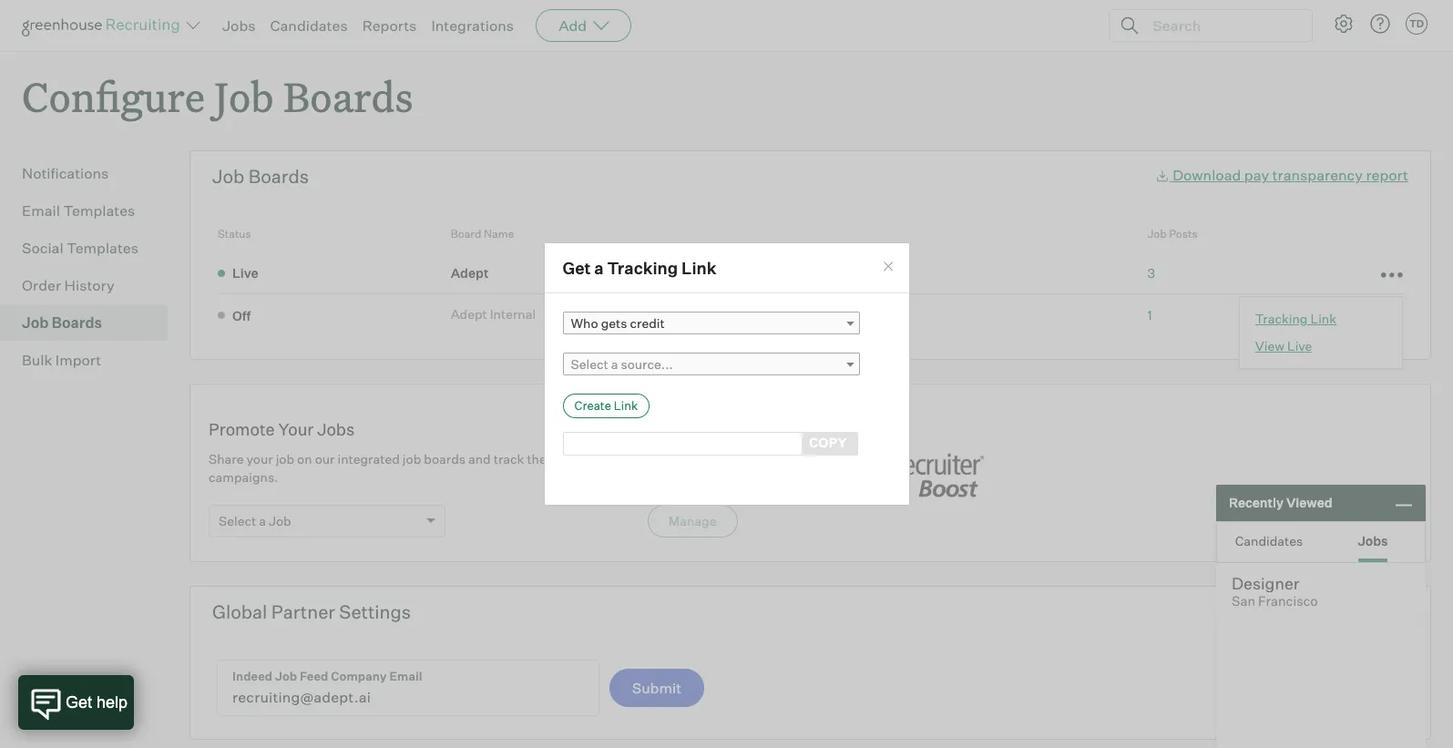 Task type: locate. For each thing, give the bounding box(es) containing it.
jobs
[[222, 16, 256, 35], [317, 419, 355, 439], [1358, 533, 1388, 548]]

0 vertical spatial jobs
[[222, 16, 256, 35]]

copy
[[809, 435, 847, 451]]

templates
[[63, 202, 135, 220], [67, 239, 139, 257]]

partner
[[271, 601, 335, 623]]

1 horizontal spatial your
[[645, 451, 672, 467]]

0 horizontal spatial select
[[219, 513, 256, 529]]

0 horizontal spatial your
[[246, 451, 273, 467]]

0 horizontal spatial a
[[259, 513, 266, 529]]

job down the campaigns.
[[269, 513, 291, 529]]

recently viewed
[[1229, 495, 1333, 511]]

jobs link
[[222, 16, 256, 35]]

None text field
[[563, 432, 803, 456]]

boards up the status
[[248, 165, 309, 188]]

a right get
[[594, 258, 604, 278]]

san
[[1232, 593, 1256, 610]]

your up the campaigns.
[[246, 451, 273, 467]]

who gets credit link
[[563, 312, 860, 335]]

job
[[276, 451, 294, 467], [403, 451, 421, 467]]

3 link
[[1148, 265, 1155, 280]]

add
[[559, 16, 587, 35]]

tracking link
[[1256, 310, 1337, 326]]

1 horizontal spatial select
[[571, 357, 608, 372]]

1 horizontal spatial live
[[1288, 338, 1313, 353]]

download
[[1173, 166, 1241, 184]]

reports
[[362, 16, 417, 35]]

job boards up the status
[[212, 165, 309, 188]]

adept
[[451, 265, 489, 280], [451, 306, 487, 322]]

configure image
[[1333, 13, 1355, 35]]

francisco
[[1259, 593, 1318, 610]]

1 vertical spatial a
[[611, 357, 618, 372]]

0 vertical spatial live
[[232, 266, 258, 281]]

a inside 'link'
[[611, 357, 618, 372]]

candidates
[[270, 16, 348, 35]]

your
[[246, 451, 273, 467], [645, 451, 672, 467]]

job up the status
[[212, 165, 245, 188]]

templates down email templates link
[[67, 239, 139, 257]]

internal
[[490, 306, 536, 322], [550, 309, 604, 322]]

0 horizontal spatial link
[[682, 258, 717, 278]]

1 vertical spatial link
[[1311, 310, 1337, 326]]

job boards
[[212, 165, 309, 188], [22, 314, 102, 332]]

your right of
[[645, 451, 672, 467]]

link
[[682, 258, 717, 278], [1311, 310, 1337, 326]]

2 your from the left
[[645, 451, 672, 467]]

and
[[468, 451, 491, 467]]

none text field inside the get a tracking link dialog
[[563, 432, 803, 456]]

posts
[[1169, 227, 1198, 241]]

live down the tracking link
[[1288, 338, 1313, 353]]

2 vertical spatial boards
[[52, 314, 102, 332]]

live
[[232, 266, 258, 281], [1288, 338, 1313, 353]]

add button
[[536, 9, 632, 42]]

select a job
[[219, 513, 291, 529]]

tracking
[[607, 258, 678, 278], [1256, 310, 1308, 326]]

0 vertical spatial select
[[571, 357, 608, 372]]

Indeed Job Feed Company Email text field
[[218, 661, 598, 715]]

3
[[1148, 265, 1155, 280]]

job left posts
[[1148, 227, 1167, 241]]

boards up import
[[52, 314, 102, 332]]

2 horizontal spatial a
[[611, 357, 618, 372]]

none submit inside the get a tracking link dialog
[[563, 394, 650, 419]]

0 vertical spatial templates
[[63, 202, 135, 220]]

2 vertical spatial a
[[259, 513, 266, 529]]

0 horizontal spatial jobs
[[222, 16, 256, 35]]

templates for email templates
[[63, 202, 135, 220]]

share your job on our integrated job boards and track the effectiveness of your campaigns.
[[209, 451, 672, 485]]

bulk import
[[22, 351, 101, 369]]

boards down candidates link
[[283, 69, 413, 123]]

adept down board
[[451, 265, 489, 280]]

adept down "adept" link
[[451, 306, 487, 322]]

internal down "adept" link
[[490, 306, 536, 322]]

adept for adept
[[451, 265, 489, 280]]

view
[[1256, 338, 1285, 353]]

0 horizontal spatial internal
[[490, 306, 536, 322]]

0 vertical spatial adept
[[451, 265, 489, 280]]

configure job boards
[[22, 69, 413, 123]]

integrations
[[431, 16, 514, 35]]

source...
[[621, 357, 673, 372]]

boards
[[283, 69, 413, 123], [248, 165, 309, 188], [52, 314, 102, 332]]

1 vertical spatial adept
[[451, 306, 487, 322]]

1 adept from the top
[[451, 265, 489, 280]]

social templates
[[22, 239, 139, 257]]

candidates link
[[270, 16, 348, 35]]

0 vertical spatial a
[[594, 258, 604, 278]]

job
[[214, 69, 274, 123], [212, 165, 245, 188], [1148, 227, 1167, 241], [22, 314, 49, 332], [269, 513, 291, 529]]

1 horizontal spatial job
[[403, 451, 421, 467]]

link up who gets credit link on the top of the page
[[682, 258, 717, 278]]

0 horizontal spatial tracking
[[607, 258, 678, 278]]

global
[[212, 601, 267, 623]]

get a tracking link dialog
[[544, 242, 910, 506]]

select inside 'link'
[[571, 357, 608, 372]]

1 horizontal spatial a
[[594, 258, 604, 278]]

1 horizontal spatial link
[[1311, 310, 1337, 326]]

templates up social templates link
[[63, 202, 135, 220]]

None submit
[[563, 394, 650, 419]]

1 horizontal spatial jobs
[[317, 419, 355, 439]]

job posts
[[1148, 227, 1198, 241]]

the
[[527, 451, 547, 467]]

0 vertical spatial job boards
[[212, 165, 309, 188]]

0 vertical spatial tracking
[[607, 258, 678, 278]]

templates for social templates
[[67, 239, 139, 257]]

1 horizontal spatial internal
[[550, 309, 604, 322]]

a left source...
[[611, 357, 618, 372]]

close image
[[881, 259, 895, 274]]

a down the campaigns.
[[259, 513, 266, 529]]

recently
[[1229, 495, 1284, 511]]

0 horizontal spatial live
[[232, 266, 258, 281]]

promote your jobs
[[209, 419, 355, 439]]

0 vertical spatial link
[[682, 258, 717, 278]]

a
[[594, 258, 604, 278], [611, 357, 618, 372], [259, 513, 266, 529]]

live down the status
[[232, 266, 258, 281]]

view live
[[1256, 338, 1313, 353]]

link up view live link
[[1311, 310, 1337, 326]]

configure
[[22, 69, 205, 123]]

track
[[494, 451, 524, 467]]

select
[[571, 357, 608, 372], [219, 513, 256, 529]]

our
[[315, 451, 335, 467]]

tracking up credit
[[607, 258, 678, 278]]

2 adept from the top
[[451, 306, 487, 322]]

bulk
[[22, 351, 52, 369]]

2 horizontal spatial jobs
[[1358, 533, 1388, 548]]

history
[[64, 276, 115, 295]]

who
[[571, 316, 598, 331]]

job boards up bulk import
[[22, 314, 102, 332]]

internal down get
[[550, 309, 604, 322]]

job left 'on'
[[276, 451, 294, 467]]

1 vertical spatial job boards
[[22, 314, 102, 332]]

global partner settings
[[212, 601, 411, 623]]

1 vertical spatial select
[[219, 513, 256, 529]]

1 vertical spatial live
[[1288, 338, 1313, 353]]

1
[[1148, 307, 1152, 322]]

a for source...
[[611, 357, 618, 372]]

job boards link
[[22, 312, 160, 334]]

0 horizontal spatial job
[[276, 451, 294, 467]]

1 vertical spatial templates
[[67, 239, 139, 257]]

select down the campaigns.
[[219, 513, 256, 529]]

select down 'who'
[[571, 357, 608, 372]]

1 horizontal spatial tracking
[[1256, 310, 1308, 326]]

email templates link
[[22, 200, 160, 222]]

job left boards
[[403, 451, 421, 467]]

tracking up view live
[[1256, 310, 1308, 326]]



Task type: describe. For each thing, give the bounding box(es) containing it.
job down jobs link
[[214, 69, 274, 123]]

transparency
[[1273, 166, 1363, 184]]

reports link
[[362, 16, 417, 35]]

social
[[22, 239, 63, 257]]

2 job from the left
[[403, 451, 421, 467]]

select for select a source...
[[571, 357, 608, 372]]

campaigns.
[[209, 469, 278, 485]]

a for tracking
[[594, 258, 604, 278]]

1 vertical spatial tracking
[[1256, 310, 1308, 326]]

name
[[484, 227, 514, 241]]

1 link
[[1148, 307, 1152, 322]]

1 your from the left
[[246, 451, 273, 467]]

pay
[[1245, 166, 1270, 184]]

zip recruiter image
[[811, 438, 993, 509]]

social templates link
[[22, 237, 160, 259]]

submit
[[632, 679, 682, 697]]

view live link
[[1256, 337, 1387, 355]]

link inside dialog
[[682, 258, 717, 278]]

of
[[631, 451, 642, 467]]

credit
[[630, 316, 665, 331]]

adept internal
[[451, 306, 536, 322]]

viewed
[[1287, 495, 1333, 511]]

on
[[297, 451, 312, 467]]

get a tracking link
[[563, 258, 717, 278]]

download pay transparency report link
[[1155, 166, 1409, 184]]

off
[[232, 308, 251, 323]]

copy link
[[799, 432, 858, 456]]

tracking link link
[[1256, 309, 1387, 328]]

adept link
[[451, 264, 494, 282]]

email templates
[[22, 202, 135, 220]]

effectiveness
[[549, 451, 628, 467]]

order
[[22, 276, 61, 295]]

notifications link
[[22, 162, 160, 184]]

adept internal link
[[451, 305, 541, 323]]

notifications
[[22, 164, 109, 182]]

who gets credit
[[571, 316, 665, 331]]

adept for adept internal
[[451, 306, 487, 322]]

boards inside job boards link
[[52, 314, 102, 332]]

board name
[[451, 227, 514, 241]]

your
[[278, 419, 314, 439]]

promote
[[209, 419, 275, 439]]

order history link
[[22, 274, 160, 296]]

designer
[[1232, 573, 1300, 593]]

import
[[55, 351, 101, 369]]

submit button
[[609, 669, 704, 707]]

integrated
[[338, 451, 400, 467]]

get
[[563, 258, 591, 278]]

2 vertical spatial jobs
[[1358, 533, 1388, 548]]

report
[[1366, 166, 1409, 184]]

1 job from the left
[[276, 451, 294, 467]]

greenhouse recruiting image
[[22, 15, 186, 36]]

0 vertical spatial boards
[[283, 69, 413, 123]]

status
[[218, 227, 251, 241]]

email
[[22, 202, 60, 220]]

a for job
[[259, 513, 266, 529]]

td button
[[1402, 9, 1432, 38]]

designer san francisco
[[1232, 573, 1318, 610]]

1 horizontal spatial job boards
[[212, 165, 309, 188]]

board
[[451, 227, 481, 241]]

gets
[[601, 316, 627, 331]]

boards
[[424, 451, 466, 467]]

Search text field
[[1148, 12, 1296, 39]]

tracking inside dialog
[[607, 258, 678, 278]]

settings
[[339, 601, 411, 623]]

select a source... link
[[563, 353, 860, 376]]

bulk import link
[[22, 349, 160, 371]]

share
[[209, 451, 244, 467]]

select for select a job
[[219, 513, 256, 529]]

integrations link
[[431, 16, 514, 35]]

1 vertical spatial boards
[[248, 165, 309, 188]]

1 vertical spatial jobs
[[317, 419, 355, 439]]

td button
[[1406, 13, 1428, 35]]

select a source...
[[571, 357, 673, 372]]

job up bulk
[[22, 314, 49, 332]]

download pay transparency report
[[1173, 166, 1409, 184]]

0 horizontal spatial job boards
[[22, 314, 102, 332]]

td
[[1410, 17, 1424, 30]]

order history
[[22, 276, 115, 295]]



Task type: vqa. For each thing, say whether or not it's contained in the screenshot.
Dino TEST (19) Interview to schedule for Technical Interview
no



